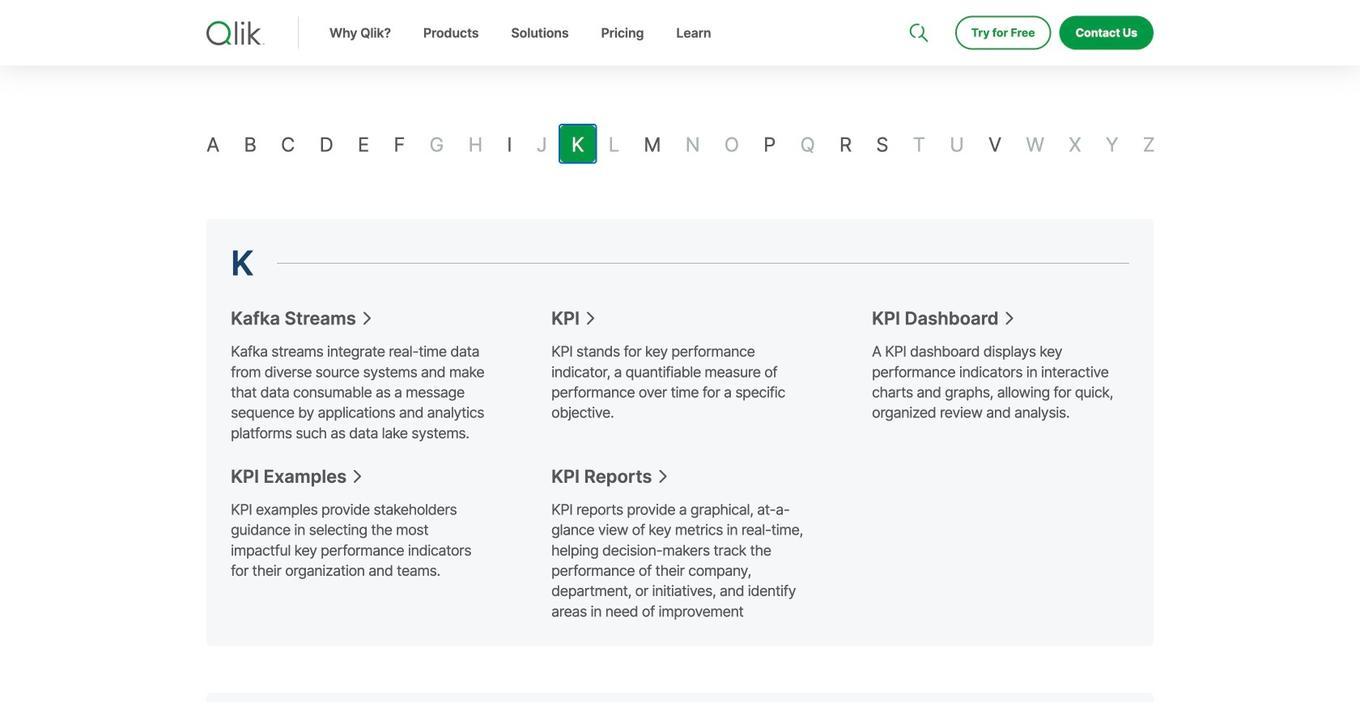 Task type: vqa. For each thing, say whether or not it's contained in the screenshot.
Qlik IMAGE on the top of the page
yes



Task type: describe. For each thing, give the bounding box(es) containing it.
login image
[[1102, 0, 1115, 13]]

qlik image
[[206, 21, 265, 45]]

support image
[[911, 0, 924, 13]]



